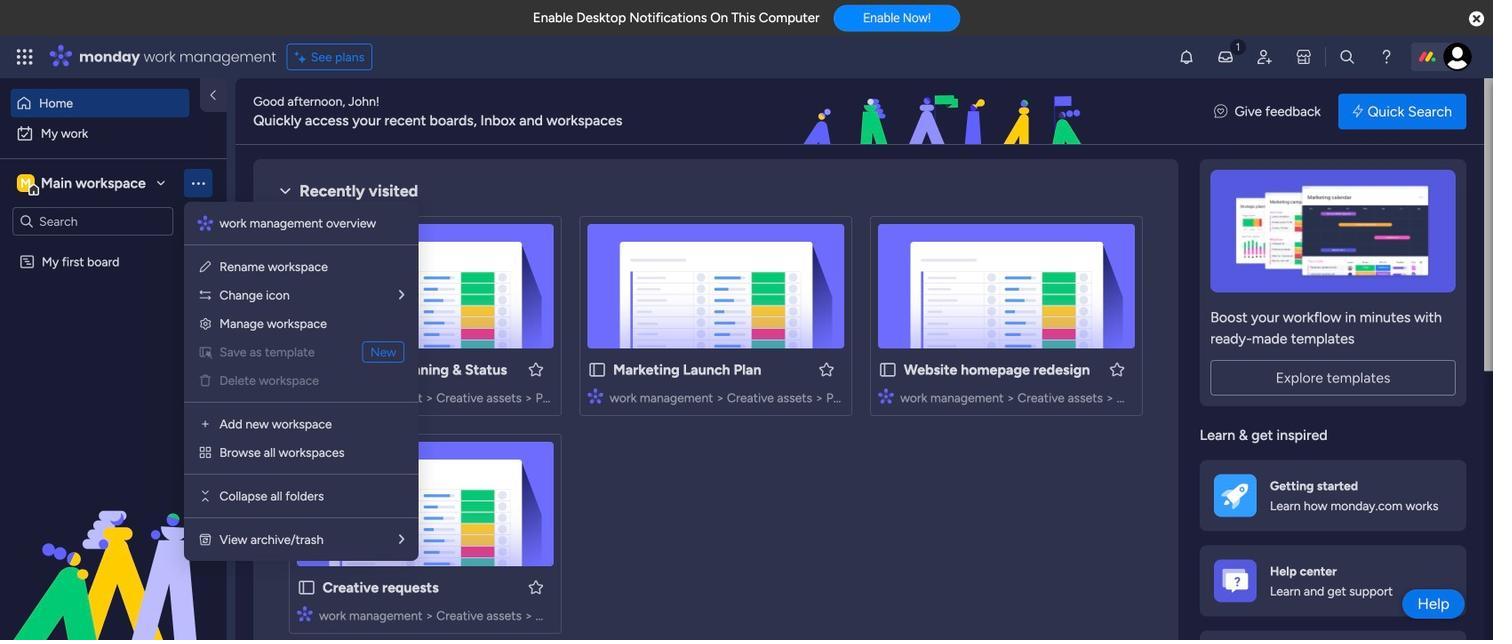 Task type: vqa. For each thing, say whether or not it's contained in the screenshot.
2nd Public board image from the bottom of the Quick search results list box
yes



Task type: locate. For each thing, give the bounding box(es) containing it.
update feed image
[[1217, 48, 1235, 66]]

add to favorites image for the middle public board image
[[818, 361, 836, 378]]

service icon image
[[198, 345, 213, 359]]

0 vertical spatial add to favorites image
[[527, 361, 545, 378]]

0 horizontal spatial add to favorites image
[[818, 361, 836, 378]]

lottie animation element
[[697, 78, 1197, 146], [0, 461, 227, 640]]

change icon image
[[198, 288, 213, 302]]

1 vertical spatial lottie animation element
[[0, 461, 227, 640]]

0 vertical spatial option
[[11, 89, 189, 117]]

1 horizontal spatial lottie animation element
[[697, 78, 1197, 146]]

invite members image
[[1256, 48, 1274, 66]]

1 add to favorites image from the left
[[818, 361, 836, 378]]

1 horizontal spatial add to favorites image
[[1109, 361, 1127, 378]]

1 menu item from the top
[[198, 341, 405, 363]]

1 horizontal spatial public board image
[[588, 360, 607, 380]]

component image
[[297, 388, 313, 404]]

2 horizontal spatial public board image
[[878, 360, 898, 380]]

1 vertical spatial menu item
[[198, 370, 405, 391]]

1 vertical spatial add to favorites image
[[527, 578, 545, 596]]

workspace options image
[[189, 174, 207, 192]]

menu
[[184, 202, 419, 561]]

public board image
[[297, 360, 317, 380]]

option
[[11, 89, 189, 117], [11, 119, 216, 148], [0, 246, 227, 249]]

menu item
[[198, 341, 405, 363], [198, 370, 405, 391]]

add to favorites image
[[527, 361, 545, 378], [527, 578, 545, 596]]

0 vertical spatial lottie animation image
[[697, 78, 1197, 146]]

lottie animation image
[[697, 78, 1197, 146], [0, 461, 227, 640]]

0 vertical spatial lottie animation element
[[697, 78, 1197, 146]]

v2 bolt switch image
[[1353, 102, 1364, 121]]

monday marketplace image
[[1295, 48, 1313, 66]]

view archive/trash image
[[198, 533, 213, 547]]

public board image
[[588, 360, 607, 380], [878, 360, 898, 380], [297, 578, 317, 598]]

Search in workspace field
[[37, 211, 148, 232]]

0 horizontal spatial lottie animation element
[[0, 461, 227, 640]]

rename workspace image
[[198, 260, 213, 274]]

1 vertical spatial option
[[11, 119, 216, 148]]

add to favorites image
[[818, 361, 836, 378], [1109, 361, 1127, 378]]

help center element
[[1200, 545, 1467, 617]]

close recently visited image
[[275, 180, 296, 202]]

2 add to favorites image from the left
[[1109, 361, 1127, 378]]

delete workspace image
[[198, 373, 213, 388]]

add new workspace image
[[198, 417, 213, 431]]

getting started element
[[1200, 460, 1467, 531]]

browse all workspaces image
[[198, 445, 213, 460]]

0 vertical spatial menu item
[[198, 341, 405, 363]]

1 vertical spatial lottie animation image
[[0, 461, 227, 640]]

2 menu item from the top
[[198, 370, 405, 391]]

list box
[[0, 243, 227, 517]]

workspace selection element
[[17, 172, 148, 196]]

manage workspace image
[[198, 317, 213, 331]]



Task type: describe. For each thing, give the bounding box(es) containing it.
1 add to favorites image from the top
[[527, 361, 545, 378]]

0 horizontal spatial public board image
[[297, 578, 317, 598]]

component image
[[588, 388, 604, 404]]

collapse all folders image
[[198, 489, 213, 503]]

see plans image
[[295, 47, 311, 67]]

add to favorites image for rightmost public board image
[[1109, 361, 1127, 378]]

0 horizontal spatial lottie animation image
[[0, 461, 227, 640]]

1 horizontal spatial lottie animation image
[[697, 78, 1197, 146]]

john smith image
[[1444, 43, 1472, 71]]

notifications image
[[1178, 48, 1196, 66]]

quick search results list box
[[275, 202, 1203, 640]]

help image
[[1378, 48, 1396, 66]]

dapulse close image
[[1470, 10, 1485, 28]]

2 add to favorites image from the top
[[527, 578, 545, 596]]

templates image image
[[1216, 170, 1451, 293]]

v2 user feedback image
[[1215, 102, 1228, 122]]

workspace image
[[17, 173, 35, 193]]

2 vertical spatial option
[[0, 246, 227, 249]]

search everything image
[[1339, 48, 1357, 66]]

select product image
[[16, 48, 34, 66]]

1 image
[[1231, 36, 1247, 56]]



